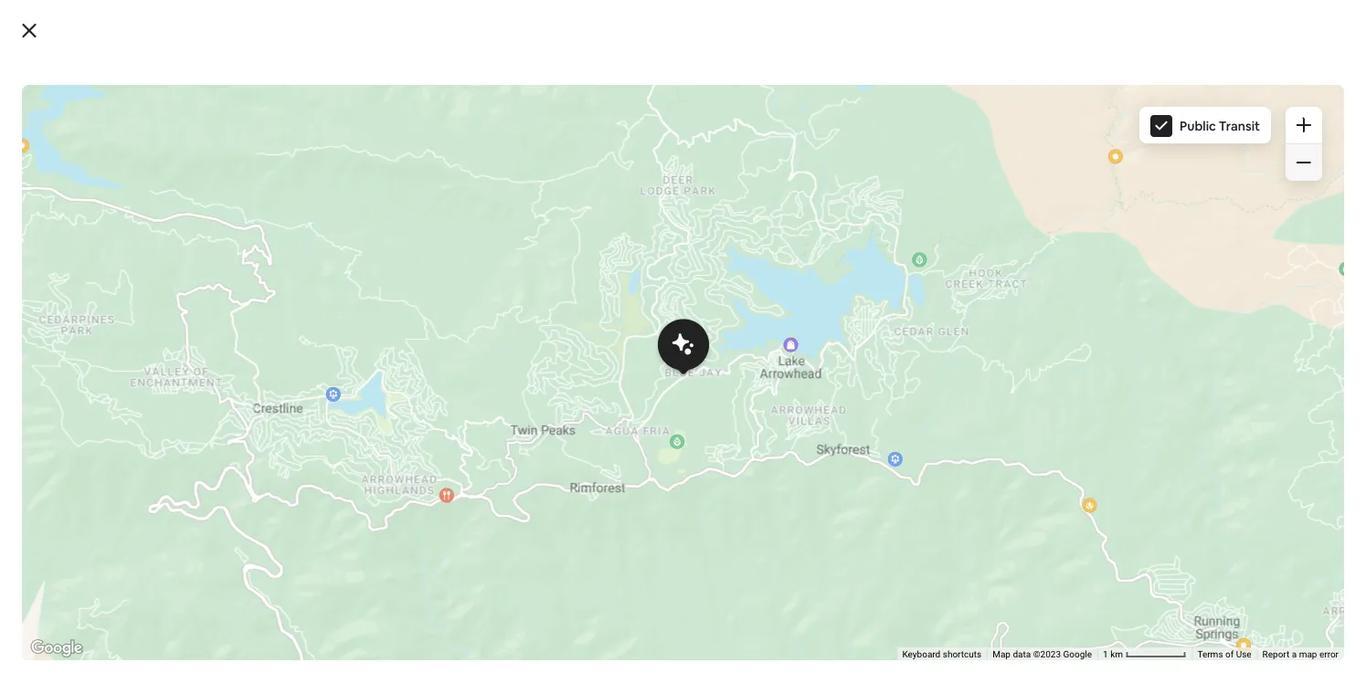 Task type: vqa. For each thing, say whether or not it's contained in the screenshot.
Share
yes



Task type: describe. For each thing, give the bounding box(es) containing it.
show more
[[234, 430, 311, 449]]

use for 1 km
[[1236, 650, 1252, 660]]

share
[[915, 635, 954, 654]]

4.98
[[415, 298, 440, 315]]

map for map data ©2023 google
[[993, 650, 1011, 660]]

stay
[[285, 520, 317, 542]]

public
[[1180, 118, 1216, 134]]

500 m
[[973, 322, 1001, 333]]

save this experience image
[[348, 71, 370, 93]]

report errors in the road map or imagery to google image
[[1138, 321, 1149, 332]]

73
[[628, 298, 642, 315]]

places to stay nearby
[[212, 520, 375, 542]]

keyboard shortcuts button
[[903, 649, 982, 661]]

shortcuts
[[943, 650, 982, 660]]

km
[[1111, 650, 1123, 660]]

google image for 500 m
[[841, 310, 901, 334]]

4.99 ( 209 )
[[226, 298, 285, 315]]

report a map error
[[1263, 650, 1339, 660]]

keyboard shortcuts image
[[897, 324, 912, 333]]

hot springs hike with photographer group
[[400, 57, 574, 389]]

map data ©2023 google
[[993, 650, 1092, 660]]

show inside 'show more' link
[[234, 430, 271, 449]]

arrowhead,
[[900, 381, 978, 399]]

nearby
[[321, 520, 375, 542]]

prices for 4.99 ( 209 )
[[262, 371, 298, 388]]

terms of use for 500 m
[[1073, 322, 1127, 333]]

map
[[1299, 650, 1318, 660]]

error
[[1320, 650, 1339, 660]]

rating 5.0 out of 5; 73 reviews image
[[589, 298, 646, 315]]

218
[[447, 298, 467, 315]]

public transit
[[1180, 118, 1260, 134]]

4.99
[[226, 298, 252, 315]]

google
[[1063, 650, 1092, 660]]

) inside hot springs hike with photographer group
[[467, 298, 471, 315]]

next image
[[757, 165, 768, 176]]

jay
[[897, 399, 920, 418]]

more
[[274, 430, 311, 449]]

terms of use link for 1 km
[[1198, 650, 1252, 660]]

) for 4.99 ( 209 )
[[281, 298, 285, 315]]

all for 4.98
[[435, 371, 448, 388]]

all for 4.99
[[247, 371, 259, 388]]

lake
[[865, 381, 897, 399]]

places
[[212, 520, 261, 542]]

to for wish
[[1066, 635, 1081, 654]]

save this experience image for 4.98 218 )
[[537, 71, 559, 93]]

save
[[1030, 635, 1063, 654]]

show more link
[[212, 418, 333, 462]]

209
[[258, 298, 281, 315]]

500 m button
[[968, 321, 1068, 334]]

show all prices button for 4.99
[[212, 371, 298, 388]]

1 add listing to a list image from the left
[[544, 578, 566, 600]]

list
[[1121, 635, 1146, 654]]

save to wish list button
[[1008, 626, 1155, 663]]

get directions link
[[865, 421, 952, 438]]

transit
[[1219, 118, 1260, 134]]

keyboard
[[903, 650, 941, 660]]

zoom in image
[[1297, 118, 1312, 133]]

show all prices for 4.98
[[400, 371, 486, 388]]

prices for 4.98 218 )
[[451, 371, 486, 388]]

google map
showing 0 points of interest. region
[[15, 0, 1366, 684]]

pinnacles hike photo shoot group
[[589, 57, 763, 389]]

ca
[[981, 381, 1002, 399]]

1 km
[[1103, 650, 1126, 660]]

wish
[[1084, 635, 1118, 654]]

189
[[935, 362, 958, 381]]

rating 4.99 out of 5; 209 reviews image
[[212, 298, 285, 315]]

show for 4.98
[[400, 371, 432, 388]]

report a map error link
[[1263, 650, 1339, 660]]



Task type: locate. For each thing, give the bounding box(es) containing it.
) right 4.99
[[281, 298, 285, 315]]

to right save
[[1066, 635, 1081, 654]]

save this experience image for 5.0 ( 73 )
[[725, 71, 747, 93]]

blue
[[865, 399, 894, 418]]

2 horizontal spatial prices
[[639, 371, 675, 388]]

2 horizontal spatial show all prices button
[[589, 371, 675, 388]]

of
[[1101, 322, 1110, 333], [1226, 650, 1234, 660]]

0 horizontal spatial save this experience image
[[537, 71, 559, 93]]

0 vertical spatial terms
[[1073, 322, 1099, 333]]

show all prices button inside hot springs hike with photographer group
[[400, 371, 486, 388]]

map for map data
[[923, 322, 941, 333]]

1 all from the left
[[247, 371, 259, 388]]

0 horizontal spatial terms of use
[[1073, 322, 1127, 333]]

all up show more
[[247, 371, 259, 388]]

data
[[943, 322, 962, 333]]

use left report
[[1236, 650, 1252, 660]]

show all prices inside pinnacles hike photo shoot group
[[589, 371, 675, 388]]

( inside deep creek narrows climb/explore/photos group
[[254, 298, 258, 315]]

map region
[[605, 0, 1307, 356]]

show left more
[[234, 430, 271, 449]]

prices for 5.0 ( 73 )
[[639, 371, 675, 388]]

map
[[923, 322, 941, 333], [993, 650, 1011, 660]]

1 horizontal spatial save this experience image
[[725, 71, 747, 93]]

save to wish list
[[1030, 635, 1146, 654]]

0 vertical spatial terms of use link
[[1073, 322, 1127, 333]]

1
[[1103, 650, 1108, 660]]

1 horizontal spatial terms of use
[[1198, 650, 1252, 660]]

1 horizontal spatial of
[[1226, 650, 1234, 660]]

of left report errors in the road map or imagery to google
[[1101, 322, 1110, 333]]

0 horizontal spatial terms of use link
[[1073, 322, 1127, 333]]

1 horizontal spatial )
[[467, 298, 471, 315]]

all
[[247, 371, 259, 388], [435, 371, 448, 388], [624, 371, 636, 388]]

( right 5.0
[[624, 298, 628, 315]]

1 vertical spatial map
[[993, 650, 1011, 660]]

directions
[[891, 421, 952, 438]]

2 ( from the left
[[624, 298, 628, 315]]

1 horizontal spatial show all prices
[[400, 371, 486, 388]]

all inside hot springs hike with photographer group
[[435, 371, 448, 388]]

( right 4.99
[[254, 298, 258, 315]]

terms right 1 km button
[[1198, 650, 1223, 660]]

show all prices up show more
[[212, 371, 298, 388]]

( for 73
[[624, 298, 628, 315]]

0 horizontal spatial prices
[[262, 371, 298, 388]]

1 horizontal spatial terms of use link
[[1198, 650, 1252, 660]]

1 horizontal spatial show all prices button
[[400, 371, 486, 388]]

use
[[1112, 322, 1127, 333], [1236, 650, 1252, 660]]

add listing to a list image
[[355, 578, 377, 600]]

0 horizontal spatial google image
[[27, 637, 87, 661]]

terms
[[1073, 322, 1099, 333], [1198, 650, 1223, 660]]

2 horizontal spatial all
[[624, 371, 636, 388]]

show down 5.0
[[589, 371, 621, 388]]

all inside deep creek narrows climb/explore/photos group
[[247, 371, 259, 388]]

1 km button
[[1098, 648, 1192, 661]]

3 prices from the left
[[639, 371, 675, 388]]

show all prices button inside pinnacles hike photo shoot group
[[589, 371, 675, 388]]

show inside hot springs hike with photographer group
[[400, 371, 432, 388]]

3 all from the left
[[624, 371, 636, 388]]

terms of use link left report errors in the road map or imagery to google
[[1073, 322, 1127, 333]]

1 horizontal spatial to
[[1066, 635, 1081, 654]]

3 show all prices button from the left
[[589, 371, 675, 388]]

1 vertical spatial use
[[1236, 650, 1252, 660]]

1 vertical spatial terms
[[1198, 650, 1223, 660]]

terms of use link
[[1073, 322, 1127, 333], [1198, 650, 1252, 660]]

google image for 1 km
[[27, 637, 87, 661]]

1 horizontal spatial google image
[[841, 310, 901, 334]]

to left stay
[[264, 520, 281, 542]]

0 horizontal spatial )
[[281, 298, 285, 315]]

1 show all prices button from the left
[[212, 371, 298, 388]]

4.98 218 )
[[415, 298, 471, 315]]

0 vertical spatial google image
[[841, 310, 901, 334]]

show all prices down 4.98 218 )
[[400, 371, 486, 388]]

2 prices from the left
[[451, 371, 486, 388]]

show inside deep creek narrows climb/explore/photos group
[[212, 371, 244, 388]]

2 save this experience image from the left
[[725, 71, 747, 93]]

1 horizontal spatial map
[[993, 650, 1011, 660]]

3 ) from the left
[[642, 298, 646, 315]]

0 vertical spatial map
[[923, 322, 941, 333]]

a
[[1292, 650, 1297, 660]]

show all prices inside deep creek narrows climb/explore/photos group
[[212, 371, 298, 388]]

0 horizontal spatial to
[[264, 520, 281, 542]]

0 horizontal spatial add listing to a list image
[[544, 578, 566, 600]]

0 horizontal spatial terms
[[1073, 322, 1099, 333]]

500
[[973, 322, 989, 333]]

0 vertical spatial use
[[1112, 322, 1127, 333]]

0 vertical spatial of
[[1101, 322, 1110, 333]]

add listing to a list image
[[544, 578, 566, 600], [733, 578, 755, 600]]

to
[[264, 520, 281, 542], [1066, 635, 1081, 654]]

use for 500 m
[[1112, 322, 1127, 333]]

use left report errors in the road map or imagery to google
[[1112, 322, 1127, 333]]

show all prices
[[212, 371, 298, 388], [400, 371, 486, 388], [589, 371, 675, 388]]

arrowhead animal hospital image
[[658, 319, 709, 374]]

show all prices button up show more
[[212, 371, 298, 388]]

1 horizontal spatial add listing to a list image
[[733, 578, 755, 600]]

1 horizontal spatial terms
[[1198, 650, 1223, 660]]

2 show all prices from the left
[[400, 371, 486, 388]]

terms for 500 m
[[1073, 322, 1099, 333]]

prices inside pinnacles hike photo shoot group
[[639, 371, 675, 388]]

5.0
[[604, 298, 621, 315]]

of for 1 km
[[1226, 650, 1234, 660]]

prices inside deep creek narrows climb/explore/photos group
[[262, 371, 298, 388]]

google image
[[841, 310, 901, 334], [27, 637, 87, 661]]

ca-
[[910, 362, 935, 381]]

0 horizontal spatial all
[[247, 371, 259, 388]]

1 vertical spatial google image
[[27, 637, 87, 661]]

show all prices button down 73
[[589, 371, 675, 388]]

) inside pinnacles hike photo shoot group
[[642, 298, 646, 315]]

1 ( from the left
[[254, 298, 258, 315]]

(
[[254, 298, 258, 315], [624, 298, 628, 315]]

2 horizontal spatial )
[[642, 298, 646, 315]]

2 ) from the left
[[467, 298, 471, 315]]

map data
[[923, 322, 962, 333]]

©2023
[[1034, 650, 1061, 660]]

terms of use for 1 km
[[1198, 650, 1252, 660]]

show for 5.0
[[589, 371, 621, 388]]

terms of use left report errors in the road map or imagery to google
[[1073, 322, 1127, 333]]

save this experience image inside hot springs hike with photographer group
[[537, 71, 559, 93]]

0 horizontal spatial use
[[1112, 322, 1127, 333]]

data
[[1013, 650, 1031, 660]]

show down 4.98
[[400, 371, 432, 388]]

deep creek narrows climb/explore/photos group
[[212, 57, 386, 389]]

1 save this experience image from the left
[[537, 71, 559, 93]]

of for 500 m
[[1101, 322, 1110, 333]]

1 horizontal spatial use
[[1236, 650, 1252, 660]]

show all prices down 73
[[589, 371, 675, 388]]

show all prices for 4.99
[[212, 371, 298, 388]]

) right 4.98
[[467, 298, 471, 315]]

terms left report errors in the road map or imagery to google
[[1073, 322, 1099, 333]]

1 horizontal spatial all
[[435, 371, 448, 388]]

save this experience image inside pinnacles hike photo shoot group
[[725, 71, 747, 93]]

2 all from the left
[[435, 371, 448, 388]]

all for 5.0
[[624, 371, 636, 388]]

zoom out image
[[1297, 155, 1312, 170]]

all down 4.98 218 )
[[435, 371, 448, 388]]

) for 5.0 ( 73 )
[[642, 298, 646, 315]]

show inside pinnacles hike photo shoot group
[[589, 371, 621, 388]]

) right 5.0
[[642, 298, 646, 315]]

show all prices button for 5.0
[[589, 371, 675, 388]]

0 horizontal spatial (
[[254, 298, 258, 315]]

terms of use link for 500 m
[[1073, 322, 1127, 333]]

1 horizontal spatial prices
[[451, 371, 486, 388]]

27244
[[865, 362, 906, 381]]

show all prices button inside deep creek narrows climb/explore/photos group
[[212, 371, 298, 388]]

show all prices inside hot springs hike with photographer group
[[400, 371, 486, 388]]

0 vertical spatial terms of use
[[1073, 322, 1127, 333]]

0 horizontal spatial of
[[1101, 322, 1110, 333]]

0 horizontal spatial show all prices button
[[212, 371, 298, 388]]

share button
[[893, 626, 963, 663]]

1 vertical spatial terms of use
[[1198, 650, 1252, 660]]

prices up show more
[[262, 371, 298, 388]]

terms of use
[[1073, 322, 1127, 333], [1198, 650, 1252, 660]]

1 horizontal spatial (
[[624, 298, 628, 315]]

1 vertical spatial of
[[1226, 650, 1234, 660]]

to inside button
[[1066, 635, 1081, 654]]

show
[[212, 371, 244, 388], [400, 371, 432, 388], [589, 371, 621, 388], [234, 430, 271, 449]]

5.0 ( 73 )
[[604, 298, 646, 315]]

0 horizontal spatial map
[[923, 322, 941, 333]]

1 vertical spatial to
[[1066, 635, 1081, 654]]

)
[[281, 298, 285, 315], [467, 298, 471, 315], [642, 298, 646, 315]]

1 prices from the left
[[262, 371, 298, 388]]

map data button
[[923, 321, 962, 334]]

) inside deep creek narrows climb/explore/photos group
[[281, 298, 285, 315]]

all left arrowhead animal hospital image
[[624, 371, 636, 388]]

( inside pinnacles hike photo shoot group
[[624, 298, 628, 315]]

( for 209
[[254, 298, 258, 315]]

terms of use left report
[[1198, 650, 1252, 660]]

0 horizontal spatial show all prices
[[212, 371, 298, 388]]

to for stay
[[264, 520, 281, 542]]

2 show all prices button from the left
[[400, 371, 486, 388]]

show all prices button
[[212, 371, 298, 388], [400, 371, 486, 388], [589, 371, 675, 388]]

3 show all prices from the left
[[589, 371, 675, 388]]

prices down 73
[[639, 371, 675, 388]]

keyboard shortcuts
[[903, 650, 982, 660]]

report
[[1263, 650, 1290, 660]]

terms of use link left report
[[1198, 650, 1252, 660]]

all inside pinnacles hike photo shoot group
[[624, 371, 636, 388]]

0 vertical spatial to
[[264, 520, 281, 542]]

prices
[[262, 371, 298, 388], [451, 371, 486, 388], [639, 371, 675, 388]]

prices inside hot springs hike with photographer group
[[451, 371, 486, 388]]

of left report
[[1226, 650, 1234, 660]]

show all prices for 5.0
[[589, 371, 675, 388]]

2 horizontal spatial show all prices
[[589, 371, 675, 388]]

27244 ca-189 lake arrowhead, ca blue jay get directions
[[865, 362, 1002, 438]]

get
[[865, 421, 888, 438]]

2 add listing to a list image from the left
[[733, 578, 755, 600]]

prices down 218
[[451, 371, 486, 388]]

image 1 image
[[212, 570, 386, 684], [212, 570, 386, 684], [400, 570, 574, 684], [400, 570, 574, 684], [589, 570, 763, 684], [589, 570, 763, 684]]

1 show all prices from the left
[[212, 371, 298, 388]]

terms for 1 km
[[1198, 650, 1223, 660]]

1 ) from the left
[[281, 298, 285, 315]]

rating 4.98 out of 5; 218 reviews image
[[400, 298, 471, 315]]

save this experience image
[[537, 71, 559, 93], [725, 71, 747, 93]]

show all prices button for 4.98
[[400, 371, 486, 388]]

m
[[991, 322, 999, 333]]

show for 4.99
[[212, 371, 244, 388]]

show all prices button down 4.98 218 )
[[400, 371, 486, 388]]

show down 4.99
[[212, 371, 244, 388]]

1 vertical spatial terms of use link
[[1198, 650, 1252, 660]]

map inside 'button'
[[923, 322, 941, 333]]



